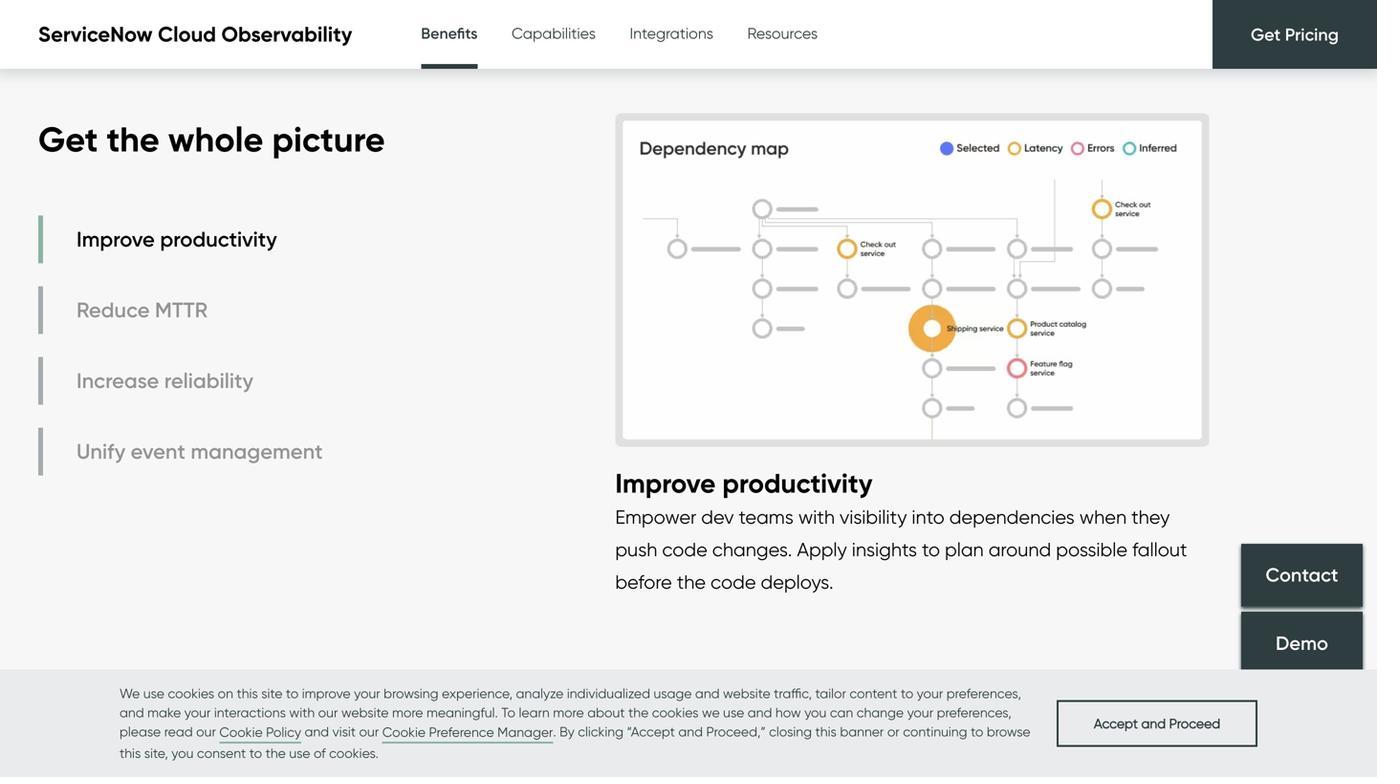 Task type: locate. For each thing, give the bounding box(es) containing it.
and
[[695, 686, 720, 702], [120, 705, 144, 721], [748, 705, 772, 721], [1142, 716, 1166, 732], [305, 724, 329, 740], [679, 724, 703, 740]]

our down "improve"
[[318, 705, 338, 721]]

2 cookie from the left
[[382, 725, 426, 741]]

get pricing link
[[1213, 0, 1377, 69]]

1 horizontal spatial this
[[237, 686, 258, 702]]

improve for improve productivity empower dev teams with visibility into dependencies when they push code changes. apply insights to plan around possible fallout before the code deploys.
[[615, 467, 716, 500]]

0 vertical spatial get
[[1251, 24, 1281, 45]]

our right visit
[[359, 724, 379, 740]]

improve up empower
[[615, 467, 716, 500]]

1 vertical spatial improve
[[615, 467, 716, 500]]

productivity up teams
[[723, 467, 873, 500]]

1 vertical spatial code
[[711, 571, 756, 594]]

visibility
[[840, 506, 907, 529]]

integrations
[[630, 24, 714, 43]]

change
[[857, 705, 904, 721]]

cloud
[[158, 21, 216, 48]]

with up apply
[[799, 506, 835, 529]]

1 horizontal spatial cookies
[[652, 705, 699, 721]]

1 vertical spatial productivity
[[723, 467, 873, 500]]

preference
[[429, 725, 494, 741]]

0 horizontal spatial productivity
[[160, 226, 277, 252]]

unify event management link
[[38, 428, 328, 476]]

resources
[[748, 24, 818, 43]]

improve
[[77, 226, 155, 252], [615, 467, 716, 500]]

the
[[107, 118, 160, 161], [677, 571, 706, 594], [628, 705, 649, 721], [266, 746, 286, 762]]

servicenow
[[38, 21, 153, 48]]

0 vertical spatial improve
[[77, 226, 155, 252]]

use inside . by clicking "accept and proceed," closing this banner or continuing to browse this site, you consent to the use of cookies.
[[289, 746, 310, 762]]

1 horizontal spatial more
[[553, 705, 584, 721]]

0 vertical spatial with
[[799, 506, 835, 529]]

1 cookie from the left
[[219, 725, 263, 741]]

0 vertical spatial productivity
[[160, 226, 277, 252]]

1 horizontal spatial use
[[289, 746, 310, 762]]

1 horizontal spatial cookie
[[382, 725, 426, 741]]

contact link
[[1242, 544, 1363, 607]]

1 vertical spatial you
[[171, 746, 194, 762]]

0 horizontal spatial this
[[120, 746, 141, 762]]

the inside . by clicking "accept and proceed," closing this banner or continuing to browse this site, you consent to the use of cookies.
[[266, 746, 286, 762]]

increase reliability
[[77, 368, 253, 394]]

when
[[1080, 506, 1127, 529]]

0 horizontal spatial improve
[[77, 226, 155, 252]]

0 vertical spatial code
[[662, 539, 708, 562]]

use
[[143, 686, 165, 702], [723, 705, 744, 721], [289, 746, 310, 762]]

accept and proceed
[[1094, 716, 1221, 732]]

the down 'policy'
[[266, 746, 286, 762]]

to left browse
[[971, 724, 984, 740]]

accept and proceed button
[[1057, 700, 1258, 747]]

benefits
[[421, 24, 478, 43]]

use left of
[[289, 746, 310, 762]]

2 horizontal spatial use
[[723, 705, 744, 721]]

analyze
[[516, 686, 564, 702]]

0 horizontal spatial cookies
[[168, 686, 214, 702]]

around
[[989, 539, 1051, 562]]

use up make on the bottom of the page
[[143, 686, 165, 702]]

visit
[[332, 724, 356, 740]]

with
[[799, 506, 835, 529], [289, 705, 315, 721]]

you inside we use cookies on this site to improve your browsing experience, analyze individualized usage and website traffic, tailor content to your preferences, and make your interactions with our website more meaningful. to learn more about the cookies we use and how you can change your preferences, please read our
[[805, 705, 827, 721]]

website up visit
[[341, 705, 389, 721]]

use up proceed,"
[[723, 705, 744, 721]]

1 vertical spatial with
[[289, 705, 315, 721]]

0 vertical spatial this
[[237, 686, 258, 702]]

more up by
[[553, 705, 584, 721]]

you down read
[[171, 746, 194, 762]]

1 horizontal spatial code
[[711, 571, 756, 594]]

1 vertical spatial use
[[723, 705, 744, 721]]

to down into
[[922, 539, 940, 562]]

code down empower
[[662, 539, 708, 562]]

1 horizontal spatial productivity
[[723, 467, 873, 500]]

0 horizontal spatial use
[[143, 686, 165, 702]]

improve for improve productivity
[[77, 226, 155, 252]]

improve up reduce
[[77, 226, 155, 252]]

site
[[261, 686, 283, 702]]

to inside improve productivity empower dev teams with visibility into dependencies when they push code changes. apply insights to plan around possible fallout before the code deploys.
[[922, 539, 940, 562]]

don't
[[36, 715, 122, 757]]

before
[[615, 571, 672, 594]]

productivity inside improve productivity link
[[160, 226, 277, 252]]

dependencies
[[950, 506, 1075, 529]]

1 horizontal spatial get
[[1251, 24, 1281, 45]]

cookie policy and visit our cookie preference manager
[[219, 724, 553, 741]]

proceed,"
[[706, 724, 766, 740]]

with up 'policy'
[[289, 705, 315, 721]]

mttr
[[155, 297, 208, 323]]

read
[[164, 724, 193, 740]]

cookie down interactions
[[219, 725, 263, 741]]

improve inside improve productivity empower dev teams with visibility into dependencies when they push code changes. apply insights to plan around possible fallout before the code deploys.
[[615, 467, 716, 500]]

preferences,
[[947, 686, 1021, 702], [937, 705, 1012, 721]]

0 horizontal spatial website
[[341, 705, 389, 721]]

policy
[[266, 725, 301, 741]]

to up change at bottom
[[901, 686, 914, 702]]

0 horizontal spatial cookie
[[219, 725, 263, 741]]

this down please
[[120, 746, 141, 762]]

this down can
[[815, 724, 837, 740]]

cookie preference manager link
[[382, 723, 553, 744]]

to right site
[[286, 686, 299, 702]]

dependency maps provide insights into code deployments. image
[[615, 94, 1210, 466]]

1 vertical spatial this
[[815, 724, 837, 740]]

productivity inside improve productivity empower dev teams with visibility into dependencies when they push code changes. apply insights to plan around possible fallout before the code deploys.
[[723, 467, 873, 500]]

0 vertical spatial use
[[143, 686, 165, 702]]

for
[[426, 715, 469, 757]]

1 horizontal spatial improve
[[615, 467, 716, 500]]

resources link
[[748, 0, 818, 67]]

code down changes.
[[711, 571, 756, 594]]

code
[[662, 539, 708, 562], [711, 571, 756, 594]]

2 horizontal spatial this
[[815, 724, 837, 740]]

into
[[912, 506, 945, 529]]

1 horizontal spatial with
[[799, 506, 835, 529]]

get pricing
[[1251, 24, 1339, 45]]

this inside we use cookies on this site to improve your browsing experience, analyze individualized usage and website traffic, tailor content to your preferences, and make your interactions with our website more meaningful. to learn more about the cookies we use and how you can change your preferences, please read our
[[237, 686, 258, 702]]

0 horizontal spatial more
[[392, 705, 423, 721]]

0 vertical spatial website
[[723, 686, 771, 702]]

individualized
[[567, 686, 650, 702]]

capabilities link
[[512, 0, 596, 67]]

0 vertical spatial you
[[805, 705, 827, 721]]

cookies up make on the bottom of the page
[[168, 686, 214, 702]]

they
[[1132, 506, 1170, 529]]

1 vertical spatial website
[[341, 705, 389, 721]]

website up proceed,"
[[723, 686, 771, 702]]

cookies down usage in the bottom of the page
[[652, 705, 699, 721]]

increase
[[77, 368, 159, 394]]

continuing
[[903, 724, 968, 740]]

1 vertical spatial get
[[38, 118, 98, 161]]

the up "accept
[[628, 705, 649, 721]]

reduce mttr
[[77, 297, 208, 323]]

0 vertical spatial cookies
[[168, 686, 214, 702]]

this up interactions
[[237, 686, 258, 702]]

with inside improve productivity empower dev teams with visibility into dependencies when they push code changes. apply insights to plan around possible fallout before the code deploys.
[[799, 506, 835, 529]]

just
[[131, 715, 188, 757]]

our
[[318, 705, 338, 721], [276, 715, 329, 757], [196, 724, 216, 740], [359, 724, 379, 740]]

whole
[[168, 118, 263, 161]]

1 horizontal spatial you
[[805, 705, 827, 721]]

word
[[338, 715, 417, 757]]

with inside we use cookies on this site to improve your browsing experience, analyze individualized usage and website traffic, tailor content to your preferences, and make your interactions with our website more meaningful. to learn more about the cookies we use and how you can change your preferences, please read our
[[289, 705, 315, 721]]

you down tailor
[[805, 705, 827, 721]]

the left whole
[[107, 118, 160, 161]]

0 horizontal spatial with
[[289, 705, 315, 721]]

2 vertical spatial use
[[289, 746, 310, 762]]

accept
[[1094, 716, 1138, 732]]

improve productivity empower dev teams with visibility into dependencies when they push code changes. apply insights to plan around possible fallout before the code deploys.
[[615, 467, 1188, 594]]

unify
[[77, 439, 125, 464]]

cookies.
[[329, 746, 379, 762]]

possible
[[1056, 539, 1128, 562]]

productivity up reduce mttr 'link' on the left of the page
[[160, 226, 277, 252]]

cookie
[[219, 725, 263, 741], [382, 725, 426, 741]]

0 horizontal spatial you
[[171, 746, 194, 762]]

demo
[[1276, 632, 1329, 655]]

and inside cookie policy and visit our cookie preference manager
[[305, 724, 329, 740]]

the right the before
[[677, 571, 706, 594]]

improve
[[302, 686, 351, 702]]

increase reliability link
[[38, 357, 328, 405]]

more down the browsing
[[392, 705, 423, 721]]

event
[[131, 439, 185, 464]]

more
[[392, 705, 423, 721], [553, 705, 584, 721]]

1 horizontal spatial website
[[723, 686, 771, 702]]

to down cookie policy link
[[249, 746, 262, 762]]

integrations link
[[630, 0, 714, 67]]

0 horizontal spatial get
[[38, 118, 98, 161]]

traffic,
[[774, 686, 812, 702]]

contact
[[1266, 563, 1339, 587]]

cookie down the browsing
[[382, 725, 426, 741]]



Task type: describe. For each thing, give the bounding box(es) containing it.
can
[[830, 705, 853, 721]]

and inside . by clicking "accept and proceed," closing this banner or continuing to browse this site, you consent to the use of cookies.
[[679, 724, 703, 740]]

1 vertical spatial preferences,
[[937, 705, 1012, 721]]

proceed
[[1169, 716, 1221, 732]]

interactions
[[214, 705, 286, 721]]

you inside . by clicking "accept and proceed," closing this banner or continuing to browse this site, you consent to the use of cookies.
[[171, 746, 194, 762]]

please
[[120, 724, 161, 740]]

or
[[887, 724, 900, 740]]

make
[[147, 705, 181, 721]]

changes.
[[712, 539, 792, 562]]

site,
[[144, 746, 168, 762]]

apply
[[797, 539, 847, 562]]

observability
[[221, 21, 352, 48]]

to
[[501, 705, 516, 721]]

we use cookies on this site to improve your browsing experience, analyze individualized usage and website traffic, tailor content to your preferences, and make your interactions with our website more meaningful. to learn more about the cookies we use and how you can change your preferences, please read our
[[120, 686, 1021, 740]]

pricing
[[1285, 24, 1339, 45]]

clicking
[[578, 724, 624, 740]]

capabilities
[[512, 24, 596, 43]]

reduce mttr link
[[38, 286, 328, 334]]

tailor
[[815, 686, 846, 702]]

consent
[[197, 746, 246, 762]]

get for get pricing
[[1251, 24, 1281, 45]]

.
[[553, 724, 556, 740]]

learn
[[519, 705, 550, 721]]

we
[[120, 686, 140, 702]]

browse
[[987, 724, 1031, 740]]

manager
[[498, 725, 553, 741]]

our left visit
[[276, 715, 329, 757]]

fallout
[[1133, 539, 1188, 562]]

demo link
[[1242, 612, 1363, 675]]

about
[[587, 705, 625, 721]]

insights
[[852, 539, 917, 562]]

banner
[[840, 724, 884, 740]]

usage
[[654, 686, 692, 702]]

2 more from the left
[[553, 705, 584, 721]]

on
[[218, 686, 233, 702]]

our up "consent"
[[196, 724, 216, 740]]

closing
[[769, 724, 812, 740]]

management
[[191, 439, 323, 464]]

empower
[[615, 506, 697, 529]]

get the whole picture
[[38, 118, 385, 161]]

cookie policy link
[[219, 723, 301, 744]]

get for get the whole picture
[[38, 118, 98, 161]]

push
[[615, 539, 657, 562]]

dev
[[701, 506, 734, 529]]

2 vertical spatial this
[[120, 746, 141, 762]]

unify event management
[[77, 439, 323, 464]]

take
[[197, 715, 268, 757]]

go to servicenow account image
[[1325, 26, 1349, 50]]

"accept
[[627, 724, 675, 740]]

improve productivity
[[77, 226, 277, 252]]

we
[[702, 705, 720, 721]]

picture
[[272, 118, 385, 161]]

improve productivity link
[[38, 215, 328, 263]]

the inside we use cookies on this site to improve your browsing experience, analyze individualized usage and website traffic, tailor content to your preferences, and make your interactions with our website more meaningful. to learn more about the cookies we use and how you can change your preferences, please read our
[[628, 705, 649, 721]]

by
[[560, 724, 575, 740]]

productivity for improve productivity empower dev teams with visibility into dependencies when they push code changes. apply insights to plan around possible fallout before the code deploys.
[[723, 467, 873, 500]]

experience,
[[442, 686, 513, 702]]

benefits link
[[421, 0, 478, 72]]

0 vertical spatial preferences,
[[947, 686, 1021, 702]]

1 more from the left
[[392, 705, 423, 721]]

reduce
[[77, 297, 150, 323]]

deploys.
[[761, 571, 834, 594]]

and inside "button"
[[1142, 716, 1166, 732]]

reliability
[[164, 368, 253, 394]]

productivity for improve productivity
[[160, 226, 277, 252]]

it
[[478, 715, 499, 757]]

servicenow cloud observability
[[38, 21, 352, 48]]

meaningful.
[[427, 705, 498, 721]]

of
[[314, 746, 326, 762]]

browsing
[[384, 686, 439, 702]]

teams
[[739, 506, 794, 529]]

1 vertical spatial cookies
[[652, 705, 699, 721]]

. by clicking "accept and proceed," closing this banner or continuing to browse this site, you consent to the use of cookies.
[[120, 724, 1031, 762]]

our inside cookie policy and visit our cookie preference manager
[[359, 724, 379, 740]]

0 horizontal spatial code
[[662, 539, 708, 562]]

content
[[850, 686, 898, 702]]

the inside improve productivity empower dev teams with visibility into dependencies when they push code changes. apply insights to plan around possible fallout before the code deploys.
[[677, 571, 706, 594]]



Task type: vqa. For each thing, say whether or not it's contained in the screenshot.
the Get Started link
no



